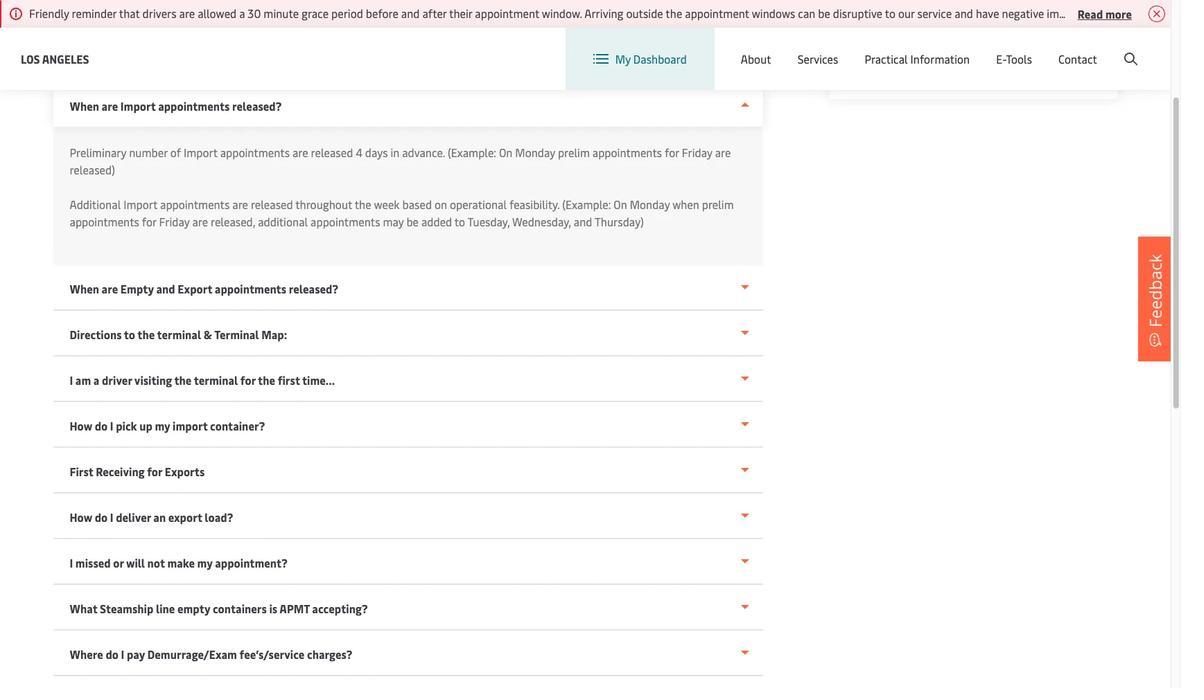 Task type: vqa. For each thing, say whether or not it's contained in the screenshot.
to
yes



Task type: locate. For each thing, give the bounding box(es) containing it.
and inside dropdown button
[[156, 281, 175, 297]]

appointments
[[158, 98, 230, 114], [220, 145, 290, 160], [592, 145, 662, 160], [160, 197, 230, 212], [70, 214, 139, 229], [311, 214, 380, 229], [215, 281, 286, 297]]

what steamship line empty containers is apmt accepting?
[[70, 602, 368, 617]]

0 horizontal spatial a
[[93, 373, 99, 388]]

first
[[278, 373, 300, 388]]

(example: right advance.
[[448, 145, 496, 160]]

on
[[1089, 6, 1101, 21], [435, 197, 447, 212]]

in right days on the left of the page
[[390, 145, 399, 160]]

1 horizontal spatial to
[[455, 214, 465, 229]]

advance.
[[402, 145, 445, 160]]

i inside 'dropdown button'
[[121, 647, 124, 663]]

visiting
[[134, 373, 172, 388]]

and left thursday)
[[574, 214, 592, 229]]

you
[[255, 38, 274, 53]]

on up operational
[[499, 145, 512, 160]]

read
[[1078, 6, 1103, 21]]

1 horizontal spatial of
[[535, 21, 546, 36]]

2 vertical spatial do
[[106, 647, 118, 663]]

of right the number
[[170, 145, 181, 160]]

for
[[665, 145, 679, 160], [142, 214, 156, 229], [240, 373, 256, 388], [147, 464, 162, 480]]

i left deliver
[[110, 510, 113, 525]]

1 drivers from the left
[[142, 6, 176, 21]]

terminal left &
[[157, 327, 201, 342]]

on
[[499, 145, 512, 160], [614, 197, 627, 212]]

will inside dropdown button
[[126, 556, 145, 571]]

e-tools
[[996, 51, 1032, 67]]

e-
[[996, 51, 1006, 67]]

0 vertical spatial import
[[120, 98, 156, 114]]

how do i deliver an export load?
[[70, 510, 233, 525]]

1 vertical spatial how
[[70, 510, 92, 525]]

0 horizontal spatial on
[[499, 145, 512, 160]]

prelim inside "preliminary number of import appointments are released 4 days in advance. (example: on monday prelim appointments for friday are released)"
[[558, 145, 590, 160]]

will down asked
[[203, 38, 222, 53]]

load?
[[205, 510, 233, 525]]

containers left is
[[213, 602, 267, 617]]

in right you
[[277, 38, 286, 53]]

1 vertical spatial prelim
[[702, 197, 734, 212]]

4100
[[937, 62, 962, 77]]

to left our
[[885, 6, 895, 21]]

login / create account link
[[1007, 28, 1144, 69]]

do for pay
[[106, 647, 118, 663]]

addressing
[[289, 38, 344, 53]]

to right directions
[[124, 327, 135, 342]]

0 horizontal spatial drivers
[[142, 6, 176, 21]]

0 vertical spatial friday
[[682, 145, 712, 160]]

1 vertical spatial do
[[95, 510, 108, 525]]

prelim inside the additional import appointments are released throughout the week based on operational feasibility. (example: on monday when prelim appointments for friday are released, additional appointments may be added to tuesday, wednesday, and thursday)
[[702, 197, 734, 212]]

up
[[139, 419, 152, 434]]

1 vertical spatial to
[[455, 214, 465, 229]]

a
[[239, 6, 245, 21], [93, 373, 99, 388]]

week
[[374, 197, 400, 212]]

care
[[919, 24, 950, 44]]

i for pay
[[121, 647, 124, 663]]

0 vertical spatial released?
[[232, 98, 282, 114]]

to
[[885, 6, 895, 21], [455, 214, 465, 229], [124, 327, 135, 342]]

the following are frequently asked questions regarding trucking requirements and the draying of containers at apm terminals pier 400 los angeles. all links are live and will assist you in addressing your current needs.
[[53, 21, 760, 53]]

how
[[70, 419, 92, 434], [70, 510, 92, 525]]

do left the pick
[[95, 419, 108, 434]]

when up preliminary
[[70, 98, 99, 114]]

0 vertical spatial will
[[203, 38, 222, 53]]

the right their
[[475, 21, 492, 36]]

1 vertical spatial of
[[170, 145, 181, 160]]

do inside 'dropdown button'
[[106, 647, 118, 663]]

be
[[818, 6, 830, 21], [406, 214, 419, 229]]

1 horizontal spatial be
[[818, 6, 830, 21]]

e-tools button
[[996, 28, 1032, 90]]

tools
[[1006, 51, 1032, 67]]

for up empty
[[142, 214, 156, 229]]

/
[[1062, 41, 1066, 56]]

1 horizontal spatial will
[[203, 38, 222, 53]]

my
[[155, 419, 170, 434], [197, 556, 213, 571]]

container?
[[210, 419, 265, 434]]

be down based
[[406, 214, 419, 229]]

assist
[[224, 38, 253, 53]]

0 vertical spatial to
[[885, 6, 895, 21]]

0 horizontal spatial to
[[124, 327, 135, 342]]

1 how from the top
[[70, 419, 92, 434]]

a inside dropdown button
[[93, 373, 99, 388]]

0 horizontal spatial in
[[277, 38, 286, 53]]

how do i pick up my import container?
[[70, 419, 265, 434]]

additional
[[70, 197, 121, 212]]

2 how from the top
[[70, 510, 92, 525]]

0 vertical spatial on
[[499, 145, 512, 160]]

on inside the additional import appointments are released throughout the week based on operational feasibility. (example: on monday when prelim appointments for friday are released, additional appointments may be added to tuesday, wednesday, and thursday)
[[614, 197, 627, 212]]

of inside "preliminary number of import appointments are released 4 days in advance. (example: on monday prelim appointments for friday are released)"
[[170, 145, 181, 160]]

0 horizontal spatial friday
[[159, 214, 190, 229]]

import
[[120, 98, 156, 114], [184, 145, 217, 160], [124, 197, 157, 212]]

released up additional
[[251, 197, 293, 212]]

prelim
[[558, 145, 590, 160], [702, 197, 734, 212]]

import up the number
[[120, 98, 156, 114]]

0 vertical spatial containers
[[549, 21, 603, 36]]

0 horizontal spatial containers
[[213, 602, 267, 617]]

deliver
[[116, 510, 151, 525]]

requirements
[[382, 21, 451, 36]]

i for pick
[[110, 419, 113, 434]]

angeles.
[[53, 38, 96, 53]]

1 vertical spatial in
[[390, 145, 399, 160]]

our
[[898, 6, 915, 21]]

switch
[[781, 40, 814, 55]]

0 horizontal spatial appointment
[[475, 6, 539, 21]]

0 horizontal spatial on
[[435, 197, 447, 212]]

will right the or
[[126, 556, 145, 571]]

are
[[179, 6, 195, 21], [125, 21, 142, 36], [142, 38, 158, 53], [102, 98, 118, 114], [292, 145, 308, 160], [715, 145, 731, 160], [232, 197, 248, 212], [192, 214, 208, 229], [102, 281, 118, 297]]

in inside "preliminary number of import appointments are released 4 days in advance. (example: on monday prelim appointments for friday are released)"
[[390, 145, 399, 160]]

on up thursday)
[[614, 197, 627, 212]]

contact
[[1058, 51, 1097, 67]]

impacts
[[1047, 6, 1086, 21]]

containers
[[549, 21, 603, 36], [213, 602, 267, 617]]

for up when
[[665, 145, 679, 160]]

2 appointment from the left
[[685, 6, 749, 21]]

to right added
[[455, 214, 465, 229]]

location
[[816, 40, 859, 55]]

1 vertical spatial (example:
[[562, 197, 611, 212]]

when are import appointments released? button
[[53, 82, 763, 127]]

1 horizontal spatial drivers
[[1104, 6, 1138, 21]]

1 appointment from the left
[[475, 6, 539, 21]]

1 vertical spatial my
[[197, 556, 213, 571]]

1 horizontal spatial released
[[311, 145, 353, 160]]

on left more in the top right of the page
[[1089, 6, 1101, 21]]

friday left "released,"
[[159, 214, 190, 229]]

1 vertical spatial will
[[126, 556, 145, 571]]

driver
[[102, 373, 132, 388]]

drivers right the that
[[142, 6, 176, 21]]

0 vertical spatial on
[[1089, 6, 1101, 21]]

1 when from the top
[[70, 98, 99, 114]]

do left deliver
[[95, 510, 108, 525]]

when for when are empty and export appointments released?
[[70, 281, 99, 297]]

terminal
[[214, 327, 259, 342]]

0 vertical spatial prelim
[[558, 145, 590, 160]]

0 vertical spatial in
[[277, 38, 286, 53]]

0 vertical spatial of
[[535, 21, 546, 36]]

of
[[535, 21, 546, 36], [170, 145, 181, 160]]

for left exports
[[147, 464, 162, 480]]

directions
[[70, 327, 122, 342]]

1 horizontal spatial a
[[239, 6, 245, 21]]

monday
[[515, 145, 555, 160], [630, 197, 670, 212]]

regarding
[[285, 21, 334, 36]]

0 vertical spatial do
[[95, 419, 108, 434]]

0 horizontal spatial (example:
[[448, 145, 496, 160]]

import right the additional
[[124, 197, 157, 212]]

0 vertical spatial monday
[[515, 145, 555, 160]]

monday up thursday)
[[630, 197, 670, 212]]

asked
[[201, 21, 231, 36]]

links
[[115, 38, 140, 53]]

released,
[[211, 214, 255, 229]]

services button
[[798, 28, 838, 90]]

time...
[[302, 373, 335, 388]]

apm
[[618, 21, 642, 36]]

the right visiting on the left bottom of the page
[[174, 373, 192, 388]]

my right up
[[155, 419, 170, 434]]

monday up feasibility.
[[515, 145, 555, 160]]

1 vertical spatial on
[[435, 197, 447, 212]]

1 horizontal spatial friday
[[682, 145, 712, 160]]

2 vertical spatial to
[[124, 327, 135, 342]]

friday up when
[[682, 145, 712, 160]]

additional
[[258, 214, 308, 229]]

0 vertical spatial released
[[311, 145, 353, 160]]

prelim up feasibility.
[[558, 145, 590, 160]]

to inside the additional import appointments are released throughout the week based on operational feasibility. (example: on monday when prelim appointments for friday are released, additional appointments may be added to tuesday, wednesday, and thursday)
[[455, 214, 465, 229]]

1 horizontal spatial (example:
[[562, 197, 611, 212]]

the left first
[[258, 373, 275, 388]]

prelim right when
[[702, 197, 734, 212]]

0 vertical spatial los
[[743, 21, 760, 36]]

or
[[113, 556, 124, 571]]

the inside the additional import appointments are released throughout the week based on operational feasibility. (example: on monday when prelim appointments for friday are released, additional appointments may be added to tuesday, wednesday, and thursday)
[[355, 197, 371, 212]]

i left the pick
[[110, 419, 113, 434]]

and right empty
[[156, 281, 175, 297]]

line
[[156, 602, 175, 617]]

released inside the additional import appointments are released throughout the week based on operational feasibility. (example: on monday when prelim appointments for friday are released, additional appointments may be added to tuesday, wednesday, and thursday)
[[251, 197, 293, 212]]

0 vertical spatial be
[[818, 6, 830, 21]]

1 horizontal spatial monday
[[630, 197, 670, 212]]

import right the number
[[184, 145, 217, 160]]

i left pay
[[121, 647, 124, 663]]

draying
[[494, 21, 533, 36]]

the left week on the top of page
[[355, 197, 371, 212]]

do
[[95, 419, 108, 434], [95, 510, 108, 525], [106, 647, 118, 663]]

when for when are import appointments released?
[[70, 98, 99, 114]]

friday
[[682, 145, 712, 160], [159, 214, 190, 229]]

0 horizontal spatial my
[[155, 419, 170, 434]]

how left the pick
[[70, 419, 92, 434]]

appointment
[[475, 6, 539, 21], [685, 6, 749, 21]]

monday inside the additional import appointments are released throughout the week based on operational feasibility. (example: on monday when prelim appointments for friday are released, additional appointments may be added to tuesday, wednesday, and thursday)
[[630, 197, 670, 212]]

on up added
[[435, 197, 447, 212]]

wednesday,
[[512, 214, 571, 229]]

preliminary number of import appointments are released 4 days in advance. (example: on monday prelim appointments for friday are released)
[[70, 145, 731, 177]]

2 when from the top
[[70, 281, 99, 297]]

0 horizontal spatial of
[[170, 145, 181, 160]]

following
[[74, 21, 123, 36]]

0 vertical spatial when
[[70, 98, 99, 114]]

for inside the additional import appointments are released throughout the week based on operational feasibility. (example: on monday when prelim appointments for friday are released, additional appointments may be added to tuesday, wednesday, and thursday)
[[142, 214, 156, 229]]

my right "make" at the left bottom of page
[[197, 556, 213, 571]]

(example: up thursday)
[[562, 197, 611, 212]]

1 vertical spatial when
[[70, 281, 99, 297]]

1 horizontal spatial appointment
[[685, 6, 749, 21]]

0 vertical spatial a
[[239, 6, 245, 21]]

drivers left who
[[1104, 6, 1138, 21]]

a right the am
[[93, 373, 99, 388]]

read more button
[[1078, 5, 1132, 22]]

1 vertical spatial released?
[[289, 281, 338, 297]]

terminals
[[644, 21, 694, 36]]

1 vertical spatial containers
[[213, 602, 267, 617]]

1 horizontal spatial los
[[743, 21, 760, 36]]

appointment right their
[[475, 6, 539, 21]]

when up directions
[[70, 281, 99, 297]]

1 vertical spatial on
[[614, 197, 627, 212]]

do left pay
[[106, 647, 118, 663]]

appointment left windows
[[685, 6, 749, 21]]

preliminary
[[70, 145, 126, 160]]

0 vertical spatial how
[[70, 419, 92, 434]]

empty
[[177, 602, 210, 617]]

1 horizontal spatial on
[[614, 197, 627, 212]]

2 vertical spatial import
[[124, 197, 157, 212]]

global menu button
[[873, 27, 980, 69]]

where
[[70, 647, 103, 663]]

1 horizontal spatial in
[[390, 145, 399, 160]]

(example: inside "preliminary number of import appointments are released 4 days in advance. (example: on monday prelim appointments for friday are released)"
[[448, 145, 496, 160]]

0 horizontal spatial released?
[[232, 98, 282, 114]]

0 horizontal spatial monday
[[515, 145, 555, 160]]

1 horizontal spatial containers
[[549, 21, 603, 36]]

trucking
[[336, 21, 380, 36]]

in
[[277, 38, 286, 53], [390, 145, 399, 160]]

on inside the additional import appointments are released throughout the week based on operational feasibility. (example: on monday when prelim appointments for friday are released, additional appointments may be added to tuesday, wednesday, and thursday)
[[435, 197, 447, 212]]

0 horizontal spatial released
[[251, 197, 293, 212]]

a left 30
[[239, 6, 245, 21]]

of right the draying
[[535, 21, 546, 36]]

0 vertical spatial (example:
[[448, 145, 496, 160]]

friday inside "preliminary number of import appointments are released 4 days in advance. (example: on monday prelim appointments for friday are released)"
[[682, 145, 712, 160]]

los left angeles
[[21, 51, 40, 66]]

0 horizontal spatial prelim
[[558, 145, 590, 160]]

terminal down &
[[194, 373, 238, 388]]

their
[[449, 6, 472, 21]]

practical information
[[865, 51, 970, 67]]

1 vertical spatial los
[[21, 51, 40, 66]]

1 vertical spatial be
[[406, 214, 419, 229]]

0 horizontal spatial be
[[406, 214, 419, 229]]

1 vertical spatial import
[[184, 145, 217, 160]]

released left 4
[[311, 145, 353, 160]]

period
[[331, 6, 363, 21]]

be right the can
[[818, 6, 830, 21]]

1 horizontal spatial prelim
[[702, 197, 734, 212]]

how do i pick up my import container? button
[[53, 403, 763, 448]]

1 vertical spatial friday
[[159, 214, 190, 229]]

current
[[371, 38, 409, 53]]

how down first
[[70, 510, 92, 525]]

1 horizontal spatial on
[[1089, 6, 1101, 21]]

containers left at
[[549, 21, 603, 36]]

los right 400
[[743, 21, 760, 36]]

los angeles
[[21, 51, 89, 66]]

charges?
[[307, 647, 352, 663]]

1 vertical spatial a
[[93, 373, 99, 388]]

1 vertical spatial monday
[[630, 197, 670, 212]]

released
[[311, 145, 353, 160], [251, 197, 293, 212]]

0 horizontal spatial will
[[126, 556, 145, 571]]

and left after
[[401, 6, 420, 21]]

1 vertical spatial released
[[251, 197, 293, 212]]



Task type: describe. For each thing, give the bounding box(es) containing it.
i missed or will not make my appointment? button
[[53, 540, 763, 586]]

at
[[605, 21, 616, 36]]

when are empty and export appointments released?
[[70, 281, 338, 297]]

not
[[147, 556, 165, 571]]

first
[[70, 464, 93, 480]]

of inside the following are frequently asked questions regarding trucking requirements and the draying of containers at apm terminals pier 400 los angeles. all links are live and will assist you in addressing your current needs.
[[535, 21, 546, 36]]

do for deliver
[[95, 510, 108, 525]]

and inside the additional import appointments are released throughout the week based on operational feasibility. (example: on monday when prelim appointments for friday are released, additional appointments may be added to tuesday, wednesday, and thursday)
[[574, 214, 592, 229]]

in inside the following are frequently asked questions regarding trucking requirements and the draying of containers at apm terminals pier 400 los angeles. all links are live and will assist you in addressing your current needs.
[[277, 38, 286, 53]]

2 drivers from the left
[[1104, 6, 1138, 21]]

read more
[[1078, 6, 1132, 21]]

login
[[1032, 41, 1059, 56]]

receiving
[[96, 464, 145, 480]]

the up visiting on the left bottom of the page
[[137, 327, 155, 342]]

arriving
[[584, 6, 623, 21]]

400
[[719, 21, 740, 36]]

needs.
[[412, 38, 445, 53]]

30
[[248, 6, 261, 21]]

2 horizontal spatial to
[[885, 6, 895, 21]]

i am a driver visiting the terminal for the first time...
[[70, 373, 335, 388]]

close alert image
[[1148, 6, 1165, 22]]

about
[[741, 51, 771, 67]]

&
[[204, 327, 212, 342]]

frequently
[[144, 21, 199, 36]]

when are import appointments released?
[[70, 98, 282, 114]]

directions to the terminal & terminal map: button
[[53, 311, 763, 357]]

export
[[178, 281, 212, 297]]

am
[[75, 373, 91, 388]]

0 vertical spatial terminal
[[157, 327, 201, 342]]

containers inside what steamship line empty containers is apmt accepting? dropdown button
[[213, 602, 267, 617]]

appointment?
[[215, 556, 288, 571]]

practical
[[865, 51, 908, 67]]

added
[[421, 214, 452, 229]]

negative
[[1002, 6, 1044, 21]]

all
[[98, 38, 113, 53]]

containers inside the following are frequently asked questions regarding trucking requirements and the draying of containers at apm terminals pier 400 los angeles. all links are live and will assist you in addressing your current needs.
[[549, 21, 603, 36]]

how do i deliver an export load? button
[[53, 494, 763, 540]]

1 horizontal spatial released?
[[289, 281, 338, 297]]

where do i pay demurrage/exam fee's/service charges? button
[[53, 631, 763, 677]]

services
[[798, 51, 838, 67]]

los inside the following are frequently asked questions regarding trucking requirements and the draying of containers at apm terminals pier 400 los angeles. all links are live and will assist you in addressing your current needs.
[[743, 21, 760, 36]]

feedback
[[1144, 254, 1166, 328]]

first receiving for exports
[[70, 464, 205, 480]]

empty
[[120, 281, 154, 297]]

do for pick
[[95, 419, 108, 434]]

practical information button
[[865, 28, 970, 90]]

the inside the following are frequently asked questions regarding trucking requirements and the draying of containers at apm terminals pier 400 los angeles. all links are live and will assist you in addressing your current needs.
[[475, 21, 492, 36]]

+1 (310) 221-4100
[[874, 62, 962, 77]]

0 horizontal spatial los
[[21, 51, 40, 66]]

(310)
[[887, 62, 912, 77]]

how for how do i deliver an export load?
[[70, 510, 92, 525]]

pay
[[127, 647, 145, 663]]

i left missed
[[70, 556, 73, 571]]

for inside "preliminary number of import appointments are released 4 days in advance. (example: on monday prelim appointments for friday are released)"
[[665, 145, 679, 160]]

(example: inside the additional import appointments are released throughout the week based on operational feasibility. (example: on monday when prelim appointments for friday are released, additional appointments may be added to tuesday, wednesday, and thursday)
[[562, 197, 611, 212]]

feedback button
[[1138, 237, 1173, 362]]

more
[[1105, 6, 1132, 21]]

friendly reminder that drivers are allowed a 30 minute grace period before and after their appointment window. arriving outside the appointment windows can be disruptive to our service and have negative impacts on drivers who arri
[[29, 6, 1181, 21]]

friday inside the additional import appointments are released throughout the week based on operational feasibility. (example: on monday when prelim appointments for friday are released, additional appointments may be added to tuesday, wednesday, and thursday)
[[159, 214, 190, 229]]

will inside the following are frequently asked questions regarding trucking requirements and the draying of containers at apm terminals pier 400 los angeles. all links are live and will assist you in addressing your current needs.
[[203, 38, 222, 53]]

pick
[[116, 419, 137, 434]]

monday inside "preliminary number of import appointments are released 4 days in advance. (example: on monday prelim appointments for friday are released)"
[[515, 145, 555, 160]]

is
[[269, 602, 277, 617]]

disruptive
[[833, 6, 882, 21]]

los angeles link
[[21, 50, 89, 68]]

number
[[129, 145, 168, 160]]

switch location
[[781, 40, 859, 55]]

windows
[[752, 6, 795, 21]]

angeles
[[42, 51, 89, 66]]

i missed or will not make my appointment?
[[70, 556, 288, 571]]

import inside "preliminary number of import appointments are released 4 days in advance. (example: on monday prelim appointments for friday are released)"
[[184, 145, 217, 160]]

to inside dropdown button
[[124, 327, 135, 342]]

my dashboard
[[615, 51, 687, 67]]

pier
[[697, 21, 717, 36]]

days
[[365, 145, 388, 160]]

questions
[[233, 21, 283, 36]]

minute
[[264, 6, 299, 21]]

import inside the additional import appointments are released throughout the week based on operational feasibility. (example: on monday when prelim appointments for friday are released, additional appointments may be added to tuesday, wednesday, and thursday)
[[124, 197, 157, 212]]

about button
[[741, 28, 771, 90]]

and right after
[[453, 21, 472, 36]]

i for deliver
[[110, 510, 113, 525]]

be inside the additional import appointments are released throughout the week based on operational feasibility. (example: on monday when prelim appointments for friday are released, additional appointments may be added to tuesday, wednesday, and thursday)
[[406, 214, 419, 229]]

what steamship line empty containers is apmt accepting? button
[[53, 586, 763, 631]]

information
[[910, 51, 970, 67]]

when are empty and export appointments released? button
[[53, 265, 763, 311]]

customer care
[[850, 24, 950, 44]]

thursday)
[[595, 214, 644, 229]]

live
[[161, 38, 179, 53]]

1 vertical spatial terminal
[[194, 373, 238, 388]]

for left first
[[240, 373, 256, 388]]

can
[[798, 6, 815, 21]]

allowed
[[198, 6, 237, 21]]

released inside "preliminary number of import appointments are released 4 days in advance. (example: on monday prelim appointments for friday are released)"
[[311, 145, 353, 160]]

an
[[153, 510, 166, 525]]

released)
[[70, 162, 115, 177]]

the right outside
[[666, 6, 682, 21]]

i left the am
[[70, 373, 73, 388]]

dashboard
[[633, 51, 687, 67]]

before
[[366, 6, 398, 21]]

import inside dropdown button
[[120, 98, 156, 114]]

+1 (310) 221-4100 link
[[850, 61, 1097, 79]]

the
[[53, 21, 72, 36]]

feasibility.
[[509, 197, 560, 212]]

import
[[173, 419, 208, 434]]

and left have
[[955, 6, 973, 21]]

and right live
[[182, 38, 201, 53]]

map:
[[261, 327, 287, 342]]

my
[[615, 51, 631, 67]]

on inside "preliminary number of import appointments are released 4 days in advance. (example: on monday prelim appointments for friday are released)"
[[499, 145, 512, 160]]

that
[[119, 6, 140, 21]]

how for how do i pick up my import container?
[[70, 419, 92, 434]]

what
[[70, 602, 97, 617]]

additional import appointments are released throughout the week based on operational feasibility. (example: on monday when prelim appointments for friday are released, additional appointments may be added to tuesday, wednesday, and thursday)
[[70, 197, 734, 229]]

global menu
[[903, 41, 966, 56]]

create
[[1069, 41, 1101, 56]]

1 horizontal spatial my
[[197, 556, 213, 571]]

0 vertical spatial my
[[155, 419, 170, 434]]



